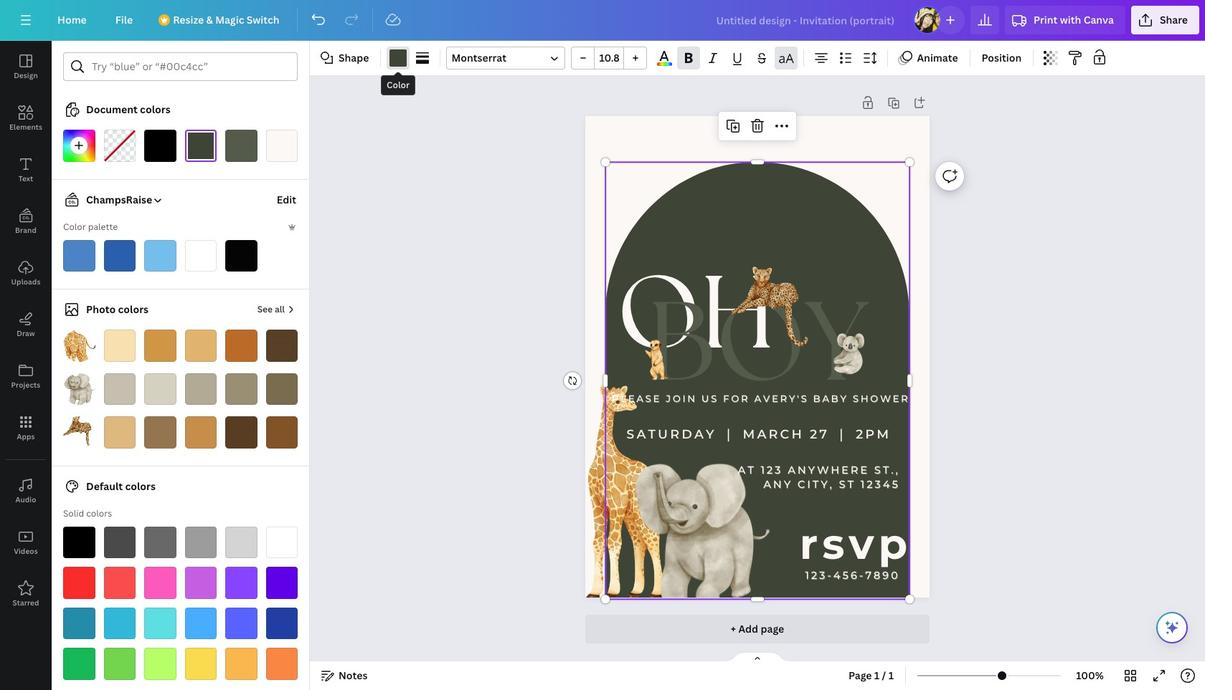 Task type: vqa. For each thing, say whether or not it's contained in the screenshot.
2nd 1
yes



Task type: describe. For each thing, give the bounding box(es) containing it.
no color image
[[104, 130, 136, 162]]

bright red #ff3131 image
[[63, 567, 95, 599]]

+
[[731, 623, 736, 636]]

palette
[[88, 221, 118, 233]]

#8f5d2c image
[[266, 417, 298, 449]]

projects
[[11, 380, 40, 390]]

2 │ from the left
[[835, 427, 850, 442]]

123
[[761, 464, 783, 477]]

shape button
[[316, 47, 375, 70]]

please join us for avery's baby shower
[[612, 393, 910, 405]]

turquoise blue #5ce1e6 image
[[144, 608, 176, 640]]

text button
[[0, 144, 52, 196]]

us
[[701, 393, 719, 405]]

apps
[[17, 432, 35, 442]]

solid colors
[[63, 508, 112, 520]]

all
[[275, 303, 285, 316]]

march
[[743, 427, 804, 442]]

print with canva
[[1034, 13, 1114, 27]]

#867759 image
[[266, 373, 298, 405]]

photo
[[86, 303, 116, 316]]

position button
[[976, 47, 1028, 70]]

champsraise button
[[57, 191, 164, 208]]

file
[[115, 13, 133, 27]]

rsvp
[[800, 519, 912, 570]]

100%
[[1076, 669, 1104, 683]]

switch
[[247, 13, 280, 27]]

#606655 image
[[225, 130, 257, 162]]

shower
[[853, 393, 910, 405]]

share
[[1160, 13, 1188, 27]]

draw
[[17, 329, 35, 339]]

magic
[[215, 13, 244, 27]]

#166bb5 image
[[104, 240, 136, 272]]

anywhere
[[788, 464, 869, 477]]

starred
[[12, 598, 39, 608]]

#fbe3b8 image
[[104, 330, 136, 362]]

please
[[612, 393, 661, 405]]

colors for photo colors
[[118, 303, 149, 316]]

dark gray #545454 image
[[104, 527, 136, 559]]

#166bb5 image
[[104, 240, 136, 272]]

/
[[882, 669, 886, 683]]

at
[[738, 464, 756, 477]]

document
[[86, 103, 138, 116]]

yellow #ffde59 image
[[185, 649, 217, 680]]

yellow #ffde59 image
[[185, 649, 217, 680]]

solid
[[63, 508, 84, 520]]

print with canva button
[[1005, 6, 1126, 34]]

elements button
[[0, 93, 52, 144]]

resize
[[173, 13, 204, 27]]

with
[[1060, 13, 1081, 27]]

saturday │ march 27 │ 2pm
[[627, 427, 891, 442]]

no color image
[[104, 130, 136, 162]]

add
[[739, 623, 758, 636]]

apps button
[[0, 402, 52, 454]]

print
[[1034, 13, 1058, 27]]

projects button
[[0, 351, 52, 402]]

0 vertical spatial #484e3e image
[[390, 50, 407, 67]]

home link
[[46, 6, 98, 34]]

add a new color image
[[63, 130, 95, 162]]

see all
[[257, 303, 285, 316]]

7890
[[865, 570, 900, 583]]

champsraise
[[86, 193, 152, 206]]

text
[[18, 174, 33, 184]]

– – number field
[[599, 51, 619, 65]]

default
[[86, 480, 123, 493]]

resize & magic switch
[[173, 13, 280, 27]]

saturday
[[627, 427, 716, 442]]

montserrat button
[[447, 47, 566, 70]]

videos
[[14, 547, 38, 557]]

orange #ff914d image
[[266, 649, 298, 680]]

#a59980 image
[[225, 373, 257, 405]]

aqua blue #0cc0df image
[[104, 608, 136, 640]]

1 1 from the left
[[874, 669, 880, 683]]

bright red #ff3131 image
[[63, 567, 95, 599]]

#dcd6c8 image
[[144, 373, 176, 405]]

#64472c image
[[266, 330, 298, 362]]

main menu bar
[[0, 0, 1205, 41]]

#867759 image
[[266, 373, 298, 405]]

show pages image
[[723, 652, 792, 664]]

default colors
[[86, 480, 156, 493]]

brand button
[[0, 196, 52, 248]]

baby
[[813, 393, 848, 405]]

#000000 image
[[144, 130, 176, 162]]

file button
[[104, 6, 144, 34]]



Task type: locate. For each thing, give the bounding box(es) containing it.
turquoise blue #5ce1e6 image
[[144, 608, 176, 640]]

#cdc6b7 image
[[104, 373, 136, 405], [104, 373, 136, 405]]

1 horizontal spatial 1
[[889, 669, 894, 683]]

0 vertical spatial color
[[387, 79, 410, 91]]

27
[[810, 427, 829, 442]]

grass green #7ed957 image
[[104, 649, 136, 680], [104, 649, 136, 680]]

#bcb3a0 image
[[185, 373, 217, 405]]

lime #c1ff72 image
[[144, 649, 176, 680], [144, 649, 176, 680]]

orange #ff914d image
[[266, 649, 298, 680]]

1 right /
[[889, 669, 894, 683]]

avery's
[[754, 393, 809, 405]]

2 1 from the left
[[889, 669, 894, 683]]

see
[[257, 303, 273, 316]]

#64472c image
[[266, 330, 298, 362]]

black #000000 image
[[63, 527, 95, 559], [63, 527, 95, 559]]

0 vertical spatial #484e3e image
[[390, 50, 407, 67]]

light gray #d9d9d9 image
[[225, 527, 257, 559], [225, 527, 257, 559]]

uploads button
[[0, 248, 52, 299]]

share button
[[1131, 6, 1200, 34]]

#606655 image
[[225, 130, 257, 162]]

canva assistant image
[[1164, 620, 1181, 637]]

1 │ from the left
[[722, 427, 737, 442]]

peach #ffbd59 image
[[225, 649, 257, 680], [225, 649, 257, 680]]

#a59980 image
[[225, 373, 257, 405]]

#d19755 image
[[185, 417, 217, 449]]

#010101 image
[[225, 240, 257, 272], [225, 240, 257, 272]]

colors right default
[[125, 480, 156, 493]]

light blue #38b6ff image
[[185, 608, 217, 640], [185, 608, 217, 640]]

page 1 / 1
[[849, 669, 894, 683]]

#4890cd image
[[63, 240, 95, 272], [63, 240, 95, 272]]

side panel tab list
[[0, 41, 52, 621]]

montserrat
[[452, 51, 506, 65]]

1 horizontal spatial #484e3e image
[[390, 50, 407, 67]]

oh
[[617, 255, 775, 372]]

#fdf9f7 image
[[266, 130, 298, 162]]

1 vertical spatial color
[[63, 221, 86, 233]]

elements
[[9, 122, 42, 132]]

#484e3e image left #606655 icon
[[185, 130, 217, 162]]

#ffffff image
[[185, 240, 217, 272]]

#e6bf8b image
[[104, 417, 136, 449], [104, 417, 136, 449]]

shape
[[339, 51, 369, 65]]

1 left /
[[874, 669, 880, 683]]

100% button
[[1067, 665, 1113, 688]]

+ add page
[[731, 623, 784, 636]]

aqua blue #0cc0df image
[[104, 608, 136, 640]]

2pm
[[856, 427, 891, 442]]

canva
[[1084, 13, 1114, 27]]

0 horizontal spatial #484e3e image
[[185, 130, 217, 162]]

12345
[[861, 479, 900, 492]]

0 horizontal spatial │
[[722, 427, 737, 442]]

st.,
[[874, 464, 900, 477]]

#fdf9f7 image
[[266, 130, 298, 162]]

for
[[723, 393, 750, 405]]

+ add page button
[[585, 616, 930, 644]]

#d19755 image
[[185, 417, 217, 449]]

1 horizontal spatial │
[[835, 427, 850, 442]]

white #ffffff image
[[266, 527, 298, 559], [266, 527, 298, 559]]

edit button
[[275, 185, 298, 214]]

colors right solid
[[86, 508, 112, 520]]

photo colors
[[86, 303, 149, 316]]

color
[[387, 79, 410, 91], [63, 221, 86, 233]]

0 horizontal spatial color
[[63, 221, 86, 233]]

any
[[764, 479, 793, 492]]

animate
[[917, 51, 958, 65]]

#ffffff image
[[185, 240, 217, 272]]

gray #737373 image
[[144, 527, 176, 559], [144, 527, 176, 559]]

0 horizontal spatial 1
[[874, 669, 880, 683]]

uploads
[[11, 277, 41, 287]]

colors for document colors
[[140, 103, 170, 116]]

colors right photo
[[118, 303, 149, 316]]

edit
[[277, 193, 296, 206]]

1 horizontal spatial #484e3e image
[[390, 50, 407, 67]]

dark gray #545454 image
[[104, 527, 136, 559]]

document colors
[[86, 103, 170, 116]]

position
[[982, 51, 1022, 65]]

&
[[206, 13, 213, 27]]

#c7752e image
[[225, 330, 257, 362], [225, 330, 257, 362]]

#a18058 image
[[144, 417, 176, 449], [144, 417, 176, 449]]

colors for solid colors
[[86, 508, 112, 520]]

at 123 anywhere st., any city, st 12345
[[738, 464, 900, 492]]

audio
[[15, 495, 36, 505]]

design button
[[0, 41, 52, 93]]

add a new color image
[[63, 130, 95, 162]]

Try "blue" or "#00c4cc" search field
[[92, 53, 288, 80]]

green #00bf63 image
[[63, 649, 95, 680], [63, 649, 95, 680]]

boy
[[648, 280, 868, 406]]

resize & magic switch button
[[150, 6, 291, 34]]

color for color palette
[[63, 221, 86, 233]]

#484e3e image left #606655 icon
[[185, 130, 217, 162]]

0 horizontal spatial #484e3e image
[[185, 130, 217, 162]]

#fbe3b8 image
[[104, 330, 136, 362]]

1 vertical spatial #484e3e image
[[185, 130, 217, 162]]

#484e3e image right shape
[[390, 50, 407, 67]]

design
[[14, 70, 38, 80]]

dark turquoise #0097b2 image
[[63, 608, 95, 640], [63, 608, 95, 640]]

videos button
[[0, 517, 52, 569]]

#484e3e image
[[390, 50, 407, 67], [185, 130, 217, 162]]

home
[[57, 13, 87, 27]]

#8f5d2c image
[[266, 417, 298, 449]]

colors up #000000 icon
[[140, 103, 170, 116]]

color for color
[[387, 79, 410, 91]]

purple #8c52ff image
[[225, 567, 257, 599], [225, 567, 257, 599]]

notes button
[[316, 665, 373, 688]]

brand
[[15, 225, 37, 235]]

page
[[849, 669, 872, 683]]

123-456-7890
[[805, 570, 900, 583]]

st
[[839, 479, 856, 492]]

pink #ff66c4 image
[[144, 567, 176, 599], [144, 567, 176, 599]]

1 horizontal spatial color
[[387, 79, 410, 91]]

royal blue #5271ff image
[[225, 608, 257, 640], [225, 608, 257, 640]]

#e8bc7b image
[[185, 330, 217, 362], [185, 330, 217, 362]]

#654526 image
[[225, 417, 257, 449], [225, 417, 257, 449]]

group
[[571, 47, 647, 70]]

notes
[[339, 669, 368, 683]]

join
[[666, 393, 697, 405]]

#484e3e image right shape
[[390, 50, 407, 67]]

city,
[[798, 479, 834, 492]]

#484e3e image
[[390, 50, 407, 67], [185, 130, 217, 162]]

#75c6ef image
[[144, 240, 176, 272], [144, 240, 176, 272]]

colors for default colors
[[125, 480, 156, 493]]

cobalt blue #004aad image
[[266, 608, 298, 640], [266, 608, 298, 640]]

violet #5e17eb image
[[266, 567, 298, 599], [266, 567, 298, 599]]

starred button
[[0, 569, 52, 621]]

page
[[761, 623, 784, 636]]

│ down for
[[722, 427, 737, 442]]

Design title text field
[[705, 6, 908, 34]]

animate button
[[894, 47, 964, 70]]

123-
[[805, 570, 833, 583]]

magenta #cb6ce6 image
[[185, 567, 217, 599], [185, 567, 217, 599]]

│ right 27
[[835, 427, 850, 442]]

#db9f50 image
[[144, 330, 176, 362], [144, 330, 176, 362]]

1 vertical spatial #484e3e image
[[185, 130, 217, 162]]

draw button
[[0, 299, 52, 351]]

gray #a6a6a6 image
[[185, 527, 217, 559], [185, 527, 217, 559]]

#dcd6c8 image
[[144, 373, 176, 405]]

colors
[[140, 103, 170, 116], [118, 303, 149, 316], [125, 480, 156, 493], [86, 508, 112, 520]]

coral red #ff5757 image
[[104, 567, 136, 599], [104, 567, 136, 599]]

456-
[[833, 570, 865, 583]]

see all button
[[256, 296, 298, 324]]

audio button
[[0, 466, 52, 517]]

│
[[722, 427, 737, 442], [835, 427, 850, 442]]

#000000 image
[[144, 130, 176, 162]]

1
[[874, 669, 880, 683], [889, 669, 894, 683]]

color palette
[[63, 221, 118, 233]]

color range image
[[657, 63, 672, 66]]

#bcb3a0 image
[[185, 373, 217, 405]]



